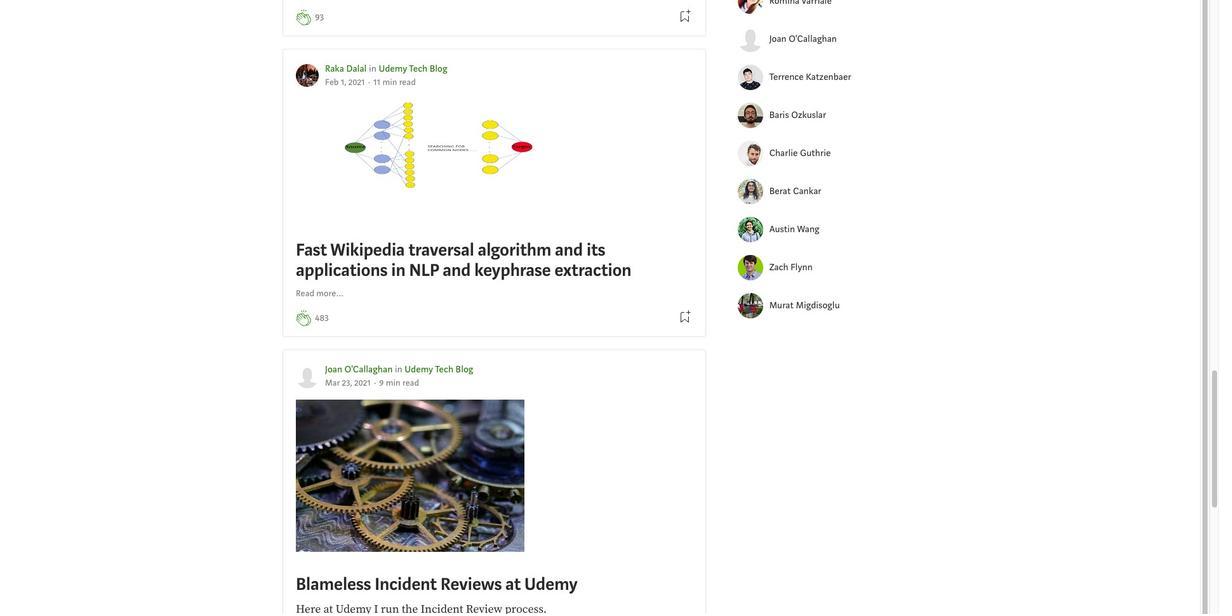 Task type: describe. For each thing, give the bounding box(es) containing it.
blog for reviews
[[456, 364, 473, 376]]

feb 1, 2021 link
[[325, 77, 365, 88]]

o'callaghan for joan o'callaghan
[[789, 33, 837, 45]]

joan o'callaghan
[[769, 33, 837, 45]]

blog for traversal
[[430, 63, 447, 75]]

wikipedia
[[330, 239, 405, 262]]

mar 23, 2021
[[325, 378, 371, 389]]

read
[[296, 288, 314, 300]]

baris ozkuslar
[[769, 109, 826, 121]]

tech for traversal
[[409, 63, 427, 75]]

2021 for wikipedia
[[348, 77, 365, 88]]

ozkuslar
[[791, 109, 826, 121]]

austin
[[769, 223, 795, 236]]

nlp
[[409, 259, 439, 282]]

baris ozkuslar link
[[769, 109, 865, 123]]

raka dalal link
[[325, 63, 367, 75]]

feb 1, 2021
[[325, 77, 365, 88]]

23,
[[342, 378, 352, 389]]

at udemy
[[505, 574, 578, 596]]

in inside fast wikipedia traversal algorithm and its applications in nlp and keyphrase extraction
[[391, 259, 405, 282]]

go to the profile of joan o'callaghan image
[[296, 365, 319, 388]]

fast wikipedia traversal algorithm and its applications in nlp and keyphrase extraction link
[[296, 99, 693, 284]]

murat migdisoglu link
[[769, 299, 865, 313]]

9 min read image
[[379, 378, 419, 389]]

mar
[[325, 378, 340, 389]]

go to the profile of austin wang image
[[738, 217, 763, 243]]

1 horizontal spatial and
[[555, 239, 583, 262]]

go to the profile of berat cankar image
[[738, 179, 763, 205]]

tech for reviews
[[435, 364, 453, 376]]

0 horizontal spatial and
[[443, 259, 471, 282]]

udemy tech blog link for reviews
[[405, 364, 473, 376]]

murat migdisoglu
[[769, 300, 840, 312]]

incident
[[375, 574, 437, 596]]

applications
[[296, 259, 387, 282]]

raka
[[325, 63, 344, 75]]

charlie
[[769, 147, 798, 159]]

udemy tech blog link for traversal
[[379, 63, 447, 75]]

katzenbaer
[[806, 71, 851, 83]]

berat cankar link
[[769, 185, 865, 199]]

berat
[[769, 185, 791, 197]]

go to the profile of zach flynn image
[[738, 255, 763, 281]]

baris
[[769, 109, 789, 121]]

raka dalal in udemy tech blog
[[325, 63, 447, 75]]

go to the profile of romina varriale image
[[738, 0, 763, 14]]

mar 23, 2021 link
[[325, 378, 371, 389]]

go to the profile of baris ozkuslar image
[[738, 103, 763, 128]]

read more…
[[296, 288, 344, 300]]

zach flynn link
[[769, 261, 865, 275]]

go to the profile of charlie guthrie image
[[738, 141, 763, 166]]

traversal
[[408, 239, 474, 262]]

0 horizontal spatial joan o'callaghan link
[[325, 364, 393, 376]]

blameless incident reviews at udemy
[[296, 574, 578, 596]]

1 horizontal spatial joan o'callaghan link
[[769, 32, 865, 47]]

charlie guthrie link
[[769, 147, 865, 161]]

go to the profile of terrence katzenbaer image
[[738, 65, 763, 90]]



Task type: vqa. For each thing, say whether or not it's contained in the screenshot.
NLP
yes



Task type: locate. For each thing, give the bounding box(es) containing it.
migdisoglu
[[796, 300, 840, 312]]

1 vertical spatial blog
[[456, 364, 473, 376]]

in right dalal
[[369, 63, 376, 75]]

and left its
[[555, 239, 583, 262]]

algorithm
[[478, 239, 551, 262]]

austin wang
[[769, 223, 820, 236]]

more…
[[316, 288, 344, 300]]

1 vertical spatial o'callaghan
[[345, 364, 393, 376]]

0 vertical spatial 2021
[[348, 77, 365, 88]]

joan o'callaghan in udemy tech blog
[[325, 364, 473, 376]]

in left nlp
[[391, 259, 405, 282]]

2021 right 23,
[[354, 378, 371, 389]]

93 button
[[315, 11, 324, 25]]

zach flynn
[[769, 262, 813, 274]]

udemy for incident
[[405, 364, 433, 376]]

1,
[[341, 77, 346, 88]]

2 vertical spatial in
[[395, 364, 402, 376]]

o'callaghan up mar 23, 2021 link
[[345, 364, 393, 376]]

guthrie
[[800, 147, 831, 159]]

go to the profile of joan o'callaghan image
[[738, 27, 763, 52]]

in
[[369, 63, 376, 75], [391, 259, 405, 282], [395, 364, 402, 376]]

1 vertical spatial 2021
[[354, 378, 371, 389]]

udemy for wikipedia
[[379, 63, 407, 75]]

o'callaghan for joan o'callaghan in udemy tech blog
[[345, 364, 393, 376]]

fast
[[296, 239, 327, 262]]

0 vertical spatial tech
[[409, 63, 427, 75]]

in for wikipedia
[[369, 63, 376, 75]]

1 vertical spatial udemy
[[405, 364, 433, 376]]

terrence katzenbaer link
[[769, 70, 865, 85]]

terrence katzenbaer
[[769, 71, 851, 83]]

1 horizontal spatial tech
[[435, 364, 453, 376]]

murat
[[769, 300, 794, 312]]

joan o'callaghan link up terrence katzenbaer link
[[769, 32, 865, 47]]

0 horizontal spatial tech
[[409, 63, 427, 75]]

0 vertical spatial udemy
[[379, 63, 407, 75]]

joan o'callaghan link
[[769, 32, 865, 47], [325, 364, 393, 376]]

0 vertical spatial joan
[[769, 33, 787, 45]]

0 vertical spatial udemy tech blog link
[[379, 63, 447, 75]]

0 vertical spatial o'callaghan
[[789, 33, 837, 45]]

11 min read image
[[373, 77, 416, 88]]

berat cankar
[[769, 185, 821, 197]]

1 vertical spatial in
[[391, 259, 405, 282]]

o'callaghan up terrence katzenbaer
[[789, 33, 837, 45]]

udemy tech blog link
[[379, 63, 447, 75], [405, 364, 473, 376]]

blog
[[430, 63, 447, 75], [456, 364, 473, 376]]

austin wang link
[[769, 223, 865, 237]]

1 vertical spatial joan o'callaghan link
[[325, 364, 393, 376]]

reviews
[[441, 574, 502, 596]]

udemy tech blog link up 9 min read 'image'
[[405, 364, 473, 376]]

go to the profile of murat migdisoglu image
[[738, 293, 763, 319]]

2021 right '1,'
[[348, 77, 365, 88]]

joan up mar
[[325, 364, 342, 376]]

blameless
[[296, 574, 371, 596]]

2021 for incident
[[354, 378, 371, 389]]

0 vertical spatial blog
[[430, 63, 447, 75]]

joan o'callaghan link up mar 23, 2021 link
[[325, 364, 393, 376]]

1 vertical spatial tech
[[435, 364, 453, 376]]

joan
[[769, 33, 787, 45], [325, 364, 342, 376]]

extraction
[[554, 259, 631, 282]]

0 horizontal spatial o'callaghan
[[345, 364, 393, 376]]

flynn
[[791, 262, 813, 274]]

1 vertical spatial joan
[[325, 364, 342, 376]]

go to the profile of raka dalal image
[[296, 64, 319, 87]]

and
[[555, 239, 583, 262], [443, 259, 471, 282]]

in for incident
[[395, 364, 402, 376]]

in up 9 min read 'image'
[[395, 364, 402, 376]]

feb
[[325, 77, 339, 88]]

o'callaghan
[[789, 33, 837, 45], [345, 364, 393, 376]]

joan right go to the profile of joan o'callaghan icon
[[769, 33, 787, 45]]

2021
[[348, 77, 365, 88], [354, 378, 371, 389]]

0 horizontal spatial blog
[[430, 63, 447, 75]]

1 horizontal spatial joan
[[769, 33, 787, 45]]

joan for joan o'callaghan in udemy tech blog
[[325, 364, 342, 376]]

tech
[[409, 63, 427, 75], [435, 364, 453, 376]]

wang
[[797, 223, 820, 236]]

zach
[[769, 262, 789, 274]]

blameless incident reviews at udemy link
[[296, 400, 693, 615]]

1 vertical spatial udemy tech blog link
[[405, 364, 473, 376]]

fast wikipedia traversal algorithm and its applications in nlp and keyphrase extraction
[[296, 239, 631, 282]]

1 horizontal spatial blog
[[456, 364, 473, 376]]

1 horizontal spatial o'callaghan
[[789, 33, 837, 45]]

483 button
[[315, 312, 329, 326]]

udemy up 11 min read "image"
[[379, 63, 407, 75]]

udemy tech blog link up 11 min read "image"
[[379, 63, 447, 75]]

udemy up 9 min read 'image'
[[405, 364, 433, 376]]

read more… link
[[296, 288, 344, 301]]

and right nlp
[[443, 259, 471, 282]]

charlie guthrie
[[769, 147, 831, 159]]

joan for joan o'callaghan
[[769, 33, 787, 45]]

0 vertical spatial in
[[369, 63, 376, 75]]

cankar
[[793, 185, 821, 197]]

483
[[315, 312, 329, 324]]

udemy
[[379, 63, 407, 75], [405, 364, 433, 376]]

keyphrase
[[474, 259, 551, 282]]

93
[[315, 11, 324, 23]]

dalal
[[346, 63, 367, 75]]

0 vertical spatial joan o'callaghan link
[[769, 32, 865, 47]]

0 horizontal spatial joan
[[325, 364, 342, 376]]

terrence
[[769, 71, 804, 83]]

its
[[587, 239, 605, 262]]



